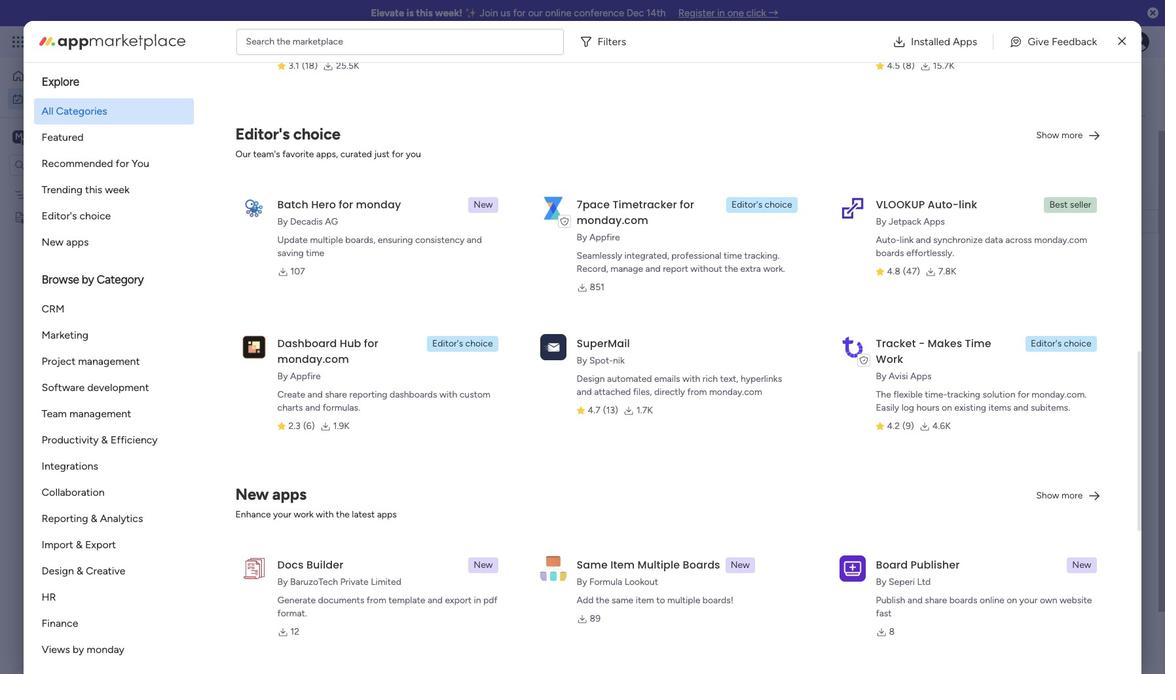 Task type: vqa. For each thing, say whether or not it's contained in the screenshot.
Hub
yes



Task type: locate. For each thing, give the bounding box(es) containing it.
import
[[42, 539, 73, 551]]

baruzotech
[[290, 576, 338, 587]]

share for hub
[[325, 389, 347, 400]]

workspace selection element
[[12, 129, 109, 146]]

consistency
[[415, 234, 465, 245]]

latest
[[352, 508, 375, 520]]

share up formulas.
[[325, 389, 347, 400]]

107
[[291, 265, 305, 276]]

2 vertical spatial marketing
[[42, 329, 89, 341]]

by for board publisher
[[876, 576, 887, 587]]

with left rich
[[683, 373, 701, 384]]

subitems.
[[1031, 402, 1071, 413]]

marketplace
[[293, 36, 343, 47]]

and right 'create'
[[308, 389, 323, 400]]

nik
[[613, 354, 625, 366]]

0 vertical spatial your
[[273, 508, 292, 520]]

0 vertical spatial apps
[[66, 236, 89, 248]]

items
[[390, 136, 413, 147], [278, 264, 301, 275], [301, 358, 324, 370], [989, 402, 1012, 413], [271, 406, 293, 417]]

work
[[106, 34, 129, 49], [44, 93, 64, 104], [294, 508, 314, 520]]

appfire up 'create'
[[290, 370, 321, 381]]

by down docs at the left of page
[[278, 576, 288, 587]]

editor's choice up custom
[[432, 337, 493, 349]]

monday.com down text,
[[710, 386, 763, 397]]

editor's for dashboard hub for monday.com
[[432, 337, 463, 349]]

development
[[87, 381, 149, 394]]

boards
[[683, 557, 721, 572]]

monday.com inside 7pace timetracker for monday.com
[[577, 212, 649, 227]]

hours
[[917, 402, 940, 413]]

and up 4.7
[[577, 386, 592, 397]]

1 vertical spatial online
[[980, 594, 1005, 605]]

marketing plan link
[[675, 210, 797, 234]]

by down this
[[577, 231, 587, 242]]

0 horizontal spatial new apps
[[42, 236, 89, 248]]

None search field
[[193, 131, 316, 152]]

0 vertical spatial work
[[106, 34, 129, 49]]

2 vertical spatial management
[[69, 408, 131, 420]]

on inside the flexible time-tracking solution for monday.com. easily log hours on existing items and subitems.
[[942, 402, 953, 413]]

1 horizontal spatial link
[[959, 197, 978, 212]]

generate
[[278, 594, 316, 605]]

apps
[[66, 236, 89, 248], [272, 484, 307, 503], [377, 508, 397, 520]]

1 vertical spatial design
[[42, 565, 74, 577]]

plan down recommended
[[74, 189, 91, 200]]

efficiency
[[111, 434, 158, 446]]

1 horizontal spatial from
[[688, 386, 707, 397]]

app logo image left dashboard at the left of the page
[[241, 333, 267, 360]]

my for my work
[[197, 76, 227, 105]]

app logo image for batch hero for monday
[[241, 194, 267, 221]]

the left 'extra'
[[725, 263, 738, 274]]

fast
[[876, 607, 892, 618]]

auto- inside 'auto-link and synchronize data across monday.com boards effortlessly.'
[[876, 234, 900, 245]]

items up 2.3
[[271, 406, 293, 417]]

1 horizontal spatial apps
[[272, 484, 307, 503]]

2 show more button from the top
[[1031, 485, 1107, 506]]

and up effortlessly.
[[916, 234, 931, 245]]

0 vertical spatial design
[[577, 373, 605, 384]]

2 vertical spatial week
[[250, 354, 281, 371]]

reporting
[[350, 389, 388, 400]]

from down rich
[[688, 386, 707, 397]]

join
[[480, 7, 498, 19]]

1 horizontal spatial item
[[636, 594, 654, 605]]

/ for dates
[[287, 189, 293, 206]]

ltd
[[918, 576, 931, 587]]

tracket
[[876, 335, 916, 351]]

0 vertical spatial appfire
[[590, 231, 620, 242]]

hide done items
[[345, 136, 413, 147]]

2 vertical spatial work
[[294, 508, 314, 520]]

1 vertical spatial work
[[876, 351, 904, 366]]

appfire for dashboard hub for monday.com
[[290, 370, 321, 381]]

0 horizontal spatial by appfire
[[278, 370, 321, 381]]

and inside 'auto-link and synchronize data across monday.com boards effortlessly.'
[[916, 234, 931, 245]]

2 show from the top
[[1037, 489, 1060, 501]]

1.9k
[[333, 420, 350, 431]]

more
[[1062, 129, 1083, 140], [1062, 489, 1083, 501]]

1 vertical spatial new apps
[[236, 484, 307, 503]]

show more for choice
[[1037, 129, 1083, 140]]

2 vertical spatial 0
[[262, 406, 268, 417]]

best seller
[[1050, 199, 1092, 210]]

app logo image left "tracket"
[[840, 333, 866, 360]]

our team's favorite apps, curated just for you
[[236, 148, 421, 159]]

monday.com inside design automated emails with rich text, hyperlinks and attached files, directly from monday.com
[[710, 386, 763, 397]]

0 vertical spatial with
[[683, 373, 701, 384]]

by for vlookup auto-link
[[876, 216, 887, 227]]

app logo image for dashboard hub for monday.com
[[241, 333, 267, 360]]

by decadis ag
[[278, 216, 338, 227]]

my inside button
[[29, 93, 41, 104]]

2 vertical spatial with
[[316, 508, 334, 520]]

and inside publish and share boards online on your own website fast
[[908, 594, 923, 605]]

item
[[611, 557, 635, 572]]

makes
[[928, 335, 963, 351]]

show more button
[[1031, 124, 1107, 145], [1031, 485, 1107, 506]]

plan
[[74, 189, 91, 200], [721, 217, 738, 228]]

marketing up notes
[[31, 189, 72, 200]]

choice up "marketing plan" link in the top of the page
[[765, 199, 792, 210]]

week for next
[[250, 354, 281, 371]]

2 horizontal spatial with
[[683, 373, 701, 384]]

2.3 (6)
[[289, 420, 315, 431]]

0 vertical spatial by
[[82, 273, 94, 287]]

and right "consistency" at top left
[[467, 234, 482, 245]]

0 horizontal spatial share
[[325, 389, 347, 400]]

1 horizontal spatial auto-
[[928, 197, 959, 212]]

design inside design automated emails with rich text, hyperlinks and attached files, directly from monday.com
[[577, 373, 605, 384]]

1 horizontal spatial board
[[876, 557, 908, 572]]

trending
[[42, 183, 83, 196]]

apps marketplace image
[[39, 34, 185, 49]]

apps right the notifications image
[[953, 35, 978, 48]]

items down solution
[[989, 402, 1012, 413]]

0 horizontal spatial my
[[29, 93, 41, 104]]

0 vertical spatial by appfire
[[577, 231, 620, 242]]

monday.com down it
[[1035, 234, 1088, 245]]

online left own on the right
[[980, 594, 1005, 605]]

same item multiple boards
[[577, 557, 721, 572]]

link up synchronize
[[959, 197, 978, 212]]

notes
[[31, 211, 56, 222]]

editor's choice down trending this week on the left of page
[[42, 210, 111, 222]]

just
[[374, 148, 390, 159]]

group
[[596, 189, 622, 200]]

1 vertical spatial show more
[[1037, 489, 1083, 501]]

marketing plan up professional
[[677, 217, 738, 228]]

1 show from the top
[[1037, 129, 1060, 140]]

boards!
[[703, 594, 734, 605]]

by seperi ltd
[[876, 576, 931, 587]]

show for choice
[[1037, 129, 1060, 140]]

board for board publisher
[[876, 557, 908, 572]]

marketing inside list box
[[31, 189, 72, 200]]

week
[[105, 183, 130, 196], [593, 218, 613, 227], [250, 354, 281, 371]]

editor's for 7pace timetracker for monday.com
[[732, 199, 763, 210]]

1 vertical spatial this
[[85, 183, 102, 196]]

one
[[728, 7, 744, 19]]

& up 'export'
[[91, 512, 97, 525]]

0 items down saving
[[270, 264, 301, 275]]

hub
[[340, 335, 361, 351]]

app logo image for board publisher
[[840, 555, 866, 581]]

boards down publisher
[[950, 594, 978, 605]]

1 vertical spatial work
[[44, 93, 64, 104]]

editor's choice up the monday.com. on the right bottom
[[1031, 337, 1092, 349]]

this down recommended for you
[[85, 183, 102, 196]]

for inside the flexible time-tracking solution for monday.com. easily log hours on existing items and subitems.
[[1018, 389, 1030, 400]]

0 vertical spatial board
[[724, 189, 748, 200]]

/ down dashboard at the left of the page
[[284, 354, 290, 371]]

search everything image
[[1054, 35, 1067, 48]]

on left own on the right
[[1007, 594, 1018, 605]]

& left efficiency
[[101, 434, 108, 446]]

option
[[0, 183, 167, 185]]

your right enhance
[[273, 508, 292, 520]]

for
[[513, 7, 526, 19], [392, 148, 404, 159], [116, 157, 129, 170], [339, 197, 353, 212], [680, 197, 694, 212], [364, 335, 379, 351], [1018, 389, 1030, 400]]

app logo image
[[241, 194, 267, 221], [540, 194, 566, 221], [840, 194, 866, 221], [241, 333, 267, 360], [540, 333, 566, 360], [840, 333, 866, 360], [241, 555, 267, 581], [540, 555, 566, 581], [840, 555, 866, 581]]

1 vertical spatial link
[[900, 234, 914, 245]]

multiple right to
[[668, 594, 701, 605]]

1 vertical spatial apps
[[924, 216, 945, 227]]

1 horizontal spatial design
[[577, 373, 605, 384]]

1 vertical spatial 0 items
[[262, 406, 293, 417]]

editor's choice for tracket - makes time work
[[1031, 337, 1092, 349]]

2 vertical spatial on
[[1007, 594, 1018, 605]]

same
[[612, 594, 634, 605]]

management for project management
[[78, 355, 140, 368]]

0 vertical spatial online
[[545, 7, 572, 19]]

custom
[[460, 389, 491, 400]]

week down recommended for you
[[105, 183, 130, 196]]

create
[[278, 389, 305, 400]]

multiple down ag
[[310, 234, 343, 245]]

1 vertical spatial more
[[1062, 489, 1083, 501]]

0 vertical spatial boards
[[876, 247, 904, 258]]

marketing up professional
[[677, 217, 718, 228]]

your
[[273, 508, 292, 520], [1020, 594, 1038, 605]]

with left custom
[[440, 389, 458, 400]]

0 horizontal spatial in
[[474, 594, 481, 605]]

1 vertical spatial show more button
[[1031, 485, 1107, 506]]

0 vertical spatial week
[[105, 183, 130, 196]]

my work button
[[8, 88, 141, 109]]

marketing plan up notes
[[31, 189, 91, 200]]

0 horizontal spatial boards
[[876, 247, 904, 258]]

charts
[[278, 402, 303, 413]]

1 vertical spatial marketing plan
[[677, 217, 738, 228]]

& for analytics
[[91, 512, 97, 525]]

0 horizontal spatial on
[[942, 402, 953, 413]]

team
[[42, 408, 67, 420]]

0 horizontal spatial auto-
[[876, 234, 900, 245]]

1 horizontal spatial boards
[[950, 594, 978, 605]]

by left "spot-"
[[577, 354, 587, 366]]

and down 'integrated,'
[[646, 263, 661, 274]]

list box
[[0, 181, 167, 405]]

editor's choice for dashboard hub for monday.com
[[432, 337, 493, 349]]

0 vertical spatial show
[[1037, 129, 1060, 140]]

by up 'create'
[[278, 370, 288, 381]]

0 vertical spatial plan
[[74, 189, 91, 200]]

1 vertical spatial auto-
[[876, 234, 900, 245]]

editor's choice
[[236, 124, 341, 143], [732, 199, 792, 210], [42, 210, 111, 222], [432, 337, 493, 349], [1031, 337, 1092, 349]]

work up all
[[44, 93, 64, 104]]

show more button for new apps
[[1031, 485, 1107, 506]]

more for apps
[[1062, 489, 1083, 501]]

& for creative
[[76, 565, 83, 577]]

synchronize
[[934, 234, 983, 245]]

0 vertical spatial from
[[688, 386, 707, 397]]

give feedback
[[1028, 35, 1098, 48]]

and down solution
[[1014, 402, 1029, 413]]

1 vertical spatial multiple
[[668, 594, 701, 605]]

1 vertical spatial show
[[1037, 489, 1060, 501]]

apps for link
[[924, 216, 945, 227]]

by right views
[[73, 643, 84, 656]]

0 vertical spatial work
[[232, 76, 284, 105]]

in left pdf
[[474, 594, 481, 605]]

items inside the flexible time-tracking solution for monday.com. easily log hours on existing items and subitems.
[[989, 402, 1012, 413]]

appfire
[[590, 231, 620, 242], [290, 370, 321, 381]]

pdf
[[484, 594, 498, 605]]

lottie animation image
[[0, 542, 167, 674]]

1 horizontal spatial by appfire
[[577, 231, 620, 242]]

2 horizontal spatial apps
[[377, 508, 397, 520]]

boards inside 'auto-link and synchronize data across monday.com boards effortlessly.'
[[876, 247, 904, 258]]

marketing
[[31, 189, 72, 200], [677, 217, 718, 228], [42, 329, 89, 341]]

boards up the 4.8 in the right top of the page
[[876, 247, 904, 258]]

auto- up 9 at the top right of page
[[928, 197, 959, 212]]

marketing up project at the bottom left of the page
[[42, 329, 89, 341]]

work inside button
[[44, 93, 64, 104]]

editor's for tracket - makes time work
[[1031, 337, 1062, 349]]

0 vertical spatial 0
[[270, 264, 276, 275]]

your left own on the right
[[1020, 594, 1038, 605]]

1 more from the top
[[1062, 129, 1083, 140]]

by avisi apps
[[876, 370, 932, 381]]

link down "jetpack"
[[900, 234, 914, 245]]

/ left 1
[[287, 189, 293, 206]]

1 show more from the top
[[1037, 129, 1083, 140]]

0 vertical spatial apps
[[953, 35, 978, 48]]

by inside supermail by spot-nik
[[577, 354, 587, 366]]

monday up home button
[[58, 34, 103, 49]]

apps up the flexible
[[911, 370, 932, 381]]

with inside design automated emails with rich text, hyperlinks and attached files, directly from monday.com
[[683, 373, 701, 384]]

app logo image for docs builder
[[241, 555, 267, 581]]

time right saving
[[306, 247, 324, 258]]

monday
[[58, 34, 103, 49], [356, 197, 401, 212], [87, 643, 124, 656]]

apps up enhance your work with the latest apps
[[272, 484, 307, 503]]

week right next
[[250, 354, 281, 371]]

1 horizontal spatial this
[[416, 7, 433, 19]]

1 horizontal spatial multiple
[[668, 594, 701, 605]]

work for my
[[44, 93, 64, 104]]

0 horizontal spatial board
[[724, 189, 748, 200]]

0 vertical spatial share
[[325, 389, 347, 400]]

vlookup
[[876, 197, 925, 212]]

to
[[657, 594, 665, 605]]

by for dashboard hub for monday.com
[[278, 370, 288, 381]]

vlookup auto-link
[[876, 197, 978, 212]]

4.7
[[588, 404, 601, 415]]

with left latest
[[316, 508, 334, 520]]

supermail by spot-nik
[[577, 335, 630, 366]]

attached
[[594, 386, 631, 397]]

items down dashboard at the left of the page
[[301, 358, 324, 370]]

with for apps
[[316, 508, 334, 520]]

boards
[[876, 247, 904, 258], [950, 594, 978, 605]]

editor's up "marketing plan" link in the top of the page
[[732, 199, 763, 210]]

my for my work
[[29, 93, 41, 104]]

1 horizontal spatial plan
[[721, 217, 738, 228]]

& for efficiency
[[101, 434, 108, 446]]

invite members image
[[993, 35, 1006, 48]]

avisi
[[889, 370, 908, 381]]

elevate
[[371, 7, 404, 19]]

effortlessly.
[[907, 247, 955, 258]]

my down 'home' on the left top of the page
[[29, 93, 41, 104]]

share down ltd
[[925, 594, 948, 605]]

1 vertical spatial on
[[942, 402, 953, 413]]

monday up ensuring
[[356, 197, 401, 212]]

1 horizontal spatial with
[[440, 389, 458, 400]]

design & creative
[[42, 565, 125, 577]]

and left export
[[428, 594, 443, 605]]

25.5k
[[336, 60, 359, 71]]

work right enhance
[[294, 508, 314, 520]]

multiple
[[638, 557, 680, 572]]

workspace image
[[12, 129, 26, 144]]

3.1 (18)
[[289, 60, 318, 71]]

search
[[246, 36, 275, 47]]

2 vertical spatial monday
[[87, 643, 124, 656]]

1 vertical spatial by appfire
[[278, 370, 321, 381]]

1 show more button from the top
[[1031, 124, 1107, 145]]

0 vertical spatial link
[[959, 197, 978, 212]]

editor's up team's
[[236, 124, 290, 143]]

past
[[221, 189, 247, 206]]

with inside create and share reporting dashboards with custom charts and formulas.
[[440, 389, 458, 400]]

my down 'see plans' button
[[197, 76, 227, 105]]

by right "browse"
[[82, 273, 94, 287]]

new apps up enhance
[[236, 484, 307, 503]]

monday.com inside 'auto-link and synchronize data across monday.com boards effortlessly.'
[[1035, 234, 1088, 245]]

easily
[[876, 402, 900, 413]]

by jetpack apps
[[876, 216, 945, 227]]

1 horizontal spatial work
[[876, 351, 904, 366]]

show more button for editor's choice
[[1031, 124, 1107, 145]]

7pace
[[577, 197, 610, 212]]

0 horizontal spatial this
[[85, 183, 102, 196]]

choice up apps,
[[293, 124, 341, 143]]

0 horizontal spatial work
[[44, 93, 64, 104]]

2 show more from the top
[[1037, 489, 1083, 501]]

design down "spot-"
[[577, 373, 605, 384]]

new apps down notes
[[42, 236, 89, 248]]

new for docs builder
[[474, 559, 493, 570]]

online right our at the left top of page
[[545, 7, 572, 19]]

0 left charts
[[262, 406, 268, 417]]

work up home button
[[106, 34, 129, 49]]

item inside past dates / 1 item
[[302, 193, 320, 204]]

item right 1
[[302, 193, 320, 204]]

choice up the monday.com. on the right bottom
[[1064, 337, 1092, 349]]

professional
[[672, 250, 722, 261]]

new for batch hero for monday
[[474, 199, 493, 210]]

design for design automated emails with rich text, hyperlinks and attached files, directly from monday.com
[[577, 373, 605, 384]]

monday.com down dashboard at the left of the page
[[278, 351, 349, 366]]

register in one click →
[[679, 7, 779, 19]]

apps down vlookup auto-link at the right top
[[924, 216, 945, 227]]

0 horizontal spatial multiple
[[310, 234, 343, 245]]

spot-
[[590, 354, 613, 366]]

app logo image left the seperi
[[840, 555, 866, 581]]

app logo image for same item multiple boards
[[540, 555, 566, 581]]

1 vertical spatial appfire
[[290, 370, 321, 381]]

show more for apps
[[1037, 489, 1083, 501]]

and down ltd
[[908, 594, 923, 605]]

work down plans on the top of page
[[232, 76, 284, 105]]

2 horizontal spatial on
[[1030, 216, 1040, 227]]

0 items down 'create'
[[262, 406, 293, 417]]

import & export
[[42, 539, 116, 551]]

work for monday
[[106, 34, 129, 49]]

0 vertical spatial more
[[1062, 129, 1083, 140]]

1 horizontal spatial new apps
[[236, 484, 307, 503]]

Filter dashboard by text search field
[[193, 131, 316, 152]]

browse by category
[[42, 273, 144, 287]]

by left avisi
[[876, 370, 887, 381]]

board up "marketing plan" link in the top of the page
[[724, 189, 748, 200]]

select product image
[[12, 35, 25, 48]]

help image
[[1083, 35, 1096, 48]]

team management
[[42, 408, 131, 420]]

0 vertical spatial multiple
[[310, 234, 343, 245]]

1 horizontal spatial your
[[1020, 594, 1038, 605]]

share inside create and share reporting dashboards with custom charts and formulas.
[[325, 389, 347, 400]]

& left 'creative'
[[76, 565, 83, 577]]

ag
[[325, 216, 338, 227]]

lookout
[[625, 576, 659, 587]]

1 vertical spatial board
[[876, 557, 908, 572]]

1 horizontal spatial week
[[250, 354, 281, 371]]

app logo image left batch
[[241, 194, 267, 221]]

time inside update multiple boards, ensuring consistency and saving time
[[306, 247, 324, 258]]

2 more from the top
[[1062, 489, 1083, 501]]

this right is on the top of page
[[416, 7, 433, 19]]

share inside publish and share boards online on your own website fast
[[925, 594, 948, 605]]

0 left 107
[[270, 264, 276, 275]]

0
[[270, 264, 276, 275], [293, 358, 299, 370], [262, 406, 268, 417]]

item left to
[[636, 594, 654, 605]]

by down batch
[[278, 216, 288, 227]]

apps right latest
[[377, 508, 397, 520]]

on down 'time-'
[[942, 402, 953, 413]]

by for browse
[[82, 273, 94, 287]]

notifications image
[[936, 35, 949, 48]]

1 vertical spatial share
[[925, 594, 948, 605]]

1 vertical spatial your
[[1020, 594, 1038, 605]]

choice for 7pace timetracker for monday.com
[[765, 199, 792, 210]]

this week
[[575, 218, 613, 227]]

by up add
[[577, 576, 587, 587]]

0 horizontal spatial online
[[545, 7, 572, 19]]

by for 7pace timetracker for monday.com
[[577, 231, 587, 242]]

/
[[287, 189, 293, 206], [284, 354, 290, 371]]



Task type: describe. For each thing, give the bounding box(es) containing it.
kendall parks image
[[1129, 31, 1150, 52]]

0 vertical spatial management
[[132, 34, 204, 49]]

feedback
[[1052, 35, 1098, 48]]

click
[[747, 7, 767, 19]]

work inside tracket - makes time work
[[876, 351, 904, 366]]

1 vertical spatial apps
[[272, 484, 307, 503]]

0 inside next week / 0 items
[[293, 358, 299, 370]]

add the same item to multiple boards!
[[577, 594, 734, 605]]

best
[[1050, 199, 1068, 210]]

next week / 0 items
[[221, 354, 324, 371]]

online inside publish and share boards online on your own website fast
[[980, 594, 1005, 605]]

multiple inside update multiple boards, ensuring consistency and saving time
[[310, 234, 343, 245]]

the left latest
[[336, 508, 350, 520]]

0 horizontal spatial your
[[273, 508, 292, 520]]

0 horizontal spatial week
[[105, 183, 130, 196]]

0 vertical spatial this
[[416, 7, 433, 19]]

dates
[[250, 189, 284, 206]]

existing
[[955, 402, 987, 413]]

the inside seamlessly integrated, professional time tracking. record, manage and report without the extra work.
[[725, 263, 738, 274]]

(6)
[[303, 420, 315, 431]]

/ for week
[[284, 354, 290, 371]]

apps inside button
[[953, 35, 978, 48]]

docs
[[278, 557, 304, 572]]

items down saving
[[278, 264, 301, 275]]

supermail
[[577, 335, 630, 351]]

and inside the flexible time-tracking solution for monday.com. easily log hours on existing items and subitems.
[[1014, 402, 1029, 413]]

update multiple boards, ensuring consistency and saving time
[[278, 234, 482, 258]]

enhance your work with the latest apps
[[236, 508, 397, 520]]

by for tracket - makes time work
[[876, 370, 887, 381]]

our
[[236, 148, 251, 159]]

inbox image
[[964, 35, 978, 48]]

v2 overdue deadline image
[[888, 215, 899, 228]]

monday.com.
[[1032, 389, 1087, 400]]

your inside publish and share boards online on your own website fast
[[1020, 594, 1038, 605]]

dec
[[627, 7, 644, 19]]

by for same item multiple boards
[[577, 576, 587, 587]]

0 vertical spatial auto-
[[928, 197, 959, 212]]

editor's choice for 7pace timetracker for monday.com
[[732, 199, 792, 210]]

you
[[132, 157, 149, 170]]

project
[[42, 355, 75, 368]]

and up (6)
[[305, 402, 321, 413]]

working on it
[[994, 216, 1048, 227]]

this
[[575, 218, 591, 227]]

manage
[[611, 263, 643, 274]]

and inside design automated emails with rich text, hyperlinks and attached files, directly from monday.com
[[577, 386, 592, 397]]

working
[[994, 216, 1028, 227]]

ensuring
[[378, 234, 413, 245]]

share for publisher
[[925, 594, 948, 605]]

1 vertical spatial plan
[[721, 217, 738, 228]]

boards inside publish and share boards online on your own website fast
[[950, 594, 978, 605]]

0 horizontal spatial 0
[[262, 406, 268, 417]]

15.7k
[[933, 60, 955, 71]]

items inside next week / 0 items
[[301, 358, 324, 370]]

across
[[1006, 234, 1032, 245]]

my work
[[197, 76, 284, 105]]

board for board
[[724, 189, 748, 200]]

1 vertical spatial monday
[[356, 197, 401, 212]]

curated
[[340, 148, 372, 159]]

hyperlinks
[[741, 373, 782, 384]]

create and share reporting dashboards with custom charts and formulas.
[[278, 389, 491, 413]]

1.7k
[[637, 404, 653, 415]]

format.
[[278, 607, 307, 618]]

choice down trending this week on the left of page
[[80, 210, 111, 222]]

apps for makes
[[911, 370, 932, 381]]

favorite
[[282, 148, 314, 159]]

dashboard
[[278, 335, 337, 351]]

dapulse x slim image
[[1119, 34, 1127, 49]]

hr
[[42, 591, 56, 603]]

1 horizontal spatial 0
[[270, 264, 276, 275]]

by baruzotech private limited
[[278, 576, 402, 587]]

record,
[[577, 263, 609, 274]]

decadis
[[290, 216, 323, 227]]

✨
[[465, 7, 477, 19]]

4.2 (9)
[[888, 420, 914, 431]]

for inside the dashboard hub for monday.com
[[364, 335, 379, 351]]

2.3
[[289, 420, 301, 431]]

priority
[[1098, 189, 1128, 200]]

all
[[42, 105, 53, 117]]

main workspace
[[30, 130, 107, 143]]

2 horizontal spatial work
[[294, 508, 314, 520]]

1 horizontal spatial in
[[718, 7, 725, 19]]

export
[[85, 539, 116, 551]]

new for same item multiple boards
[[731, 559, 750, 570]]

app logo image left this
[[540, 194, 566, 221]]

with for hyperlinks
[[683, 373, 701, 384]]

management for team management
[[69, 408, 131, 420]]

editor's choice up favorite
[[236, 124, 341, 143]]

& for export
[[76, 539, 83, 551]]

see
[[229, 36, 245, 47]]

from inside design automated emails with rich text, hyperlinks and attached files, directly from monday.com
[[688, 386, 707, 397]]

formulas.
[[323, 402, 360, 413]]

dashboard hub for monday.com
[[278, 335, 379, 366]]

1 image
[[974, 27, 986, 42]]

0 vertical spatial marketing plan
[[31, 189, 91, 200]]

done
[[367, 136, 388, 147]]

by for batch hero for monday
[[278, 216, 288, 227]]

in inside generate documents from template and export in pdf format.
[[474, 594, 481, 605]]

design for design & creative
[[42, 565, 74, 577]]

add
[[577, 594, 594, 605]]

editor's down trending
[[42, 210, 77, 222]]

by appfire for 7pace timetracker for monday.com
[[577, 231, 620, 242]]

0 vertical spatial 0 items
[[270, 264, 301, 275]]

by for docs builder
[[278, 576, 288, 587]]

0 horizontal spatial apps
[[66, 236, 89, 248]]

integrated,
[[625, 250, 669, 261]]

app logo image for vlookup auto-link
[[840, 194, 866, 221]]

1 vertical spatial marketing
[[677, 217, 718, 228]]

give feedback link
[[999, 29, 1108, 55]]

docs builder
[[278, 557, 344, 572]]

8
[[889, 626, 895, 637]]

tracking.
[[745, 250, 780, 261]]

lottie animation element
[[0, 542, 167, 674]]

monday.com inside the dashboard hub for monday.com
[[278, 351, 349, 366]]

the right add
[[596, 594, 610, 605]]

4.2
[[888, 420, 900, 431]]

→
[[769, 7, 779, 19]]

for inside 7pace timetracker for monday.com
[[680, 197, 694, 212]]

generate documents from template and export in pdf format.
[[278, 594, 498, 618]]

1 horizontal spatial marketing plan
[[677, 217, 738, 228]]

1 vertical spatial item
[[636, 594, 654, 605]]

appfire for 7pace timetracker for monday.com
[[590, 231, 620, 242]]

past dates / 1 item
[[221, 189, 320, 206]]

choice for dashboard hub for monday.com
[[466, 337, 493, 349]]

conference
[[574, 7, 624, 19]]

0 vertical spatial monday
[[58, 34, 103, 49]]

timetracker
[[613, 197, 677, 212]]

directly
[[655, 386, 685, 397]]

time inside seamlessly integrated, professional time tracking. record, manage and report without the extra work.
[[724, 250, 742, 261]]

software
[[42, 381, 85, 394]]

solution
[[983, 389, 1016, 400]]

on inside publish and share boards online on your own website fast
[[1007, 594, 1018, 605]]

12
[[291, 626, 300, 637]]

search image
[[301, 136, 311, 147]]

finance
[[42, 617, 78, 630]]

new for board publisher
[[1073, 559, 1092, 570]]

private
[[340, 576, 369, 587]]

and inside update multiple boards, ensuring consistency and saving time
[[467, 234, 482, 245]]

filters button
[[574, 29, 637, 55]]

hide
[[345, 136, 365, 147]]

14th
[[647, 7, 666, 19]]

week for this
[[593, 218, 613, 227]]

(13)
[[603, 404, 618, 415]]

list box containing marketing plan
[[0, 181, 167, 405]]

integrations
[[42, 460, 98, 472]]

0 vertical spatial new apps
[[42, 236, 89, 248]]

and inside generate documents from template and export in pdf format.
[[428, 594, 443, 605]]

m
[[15, 131, 23, 142]]

private board image
[[14, 211, 26, 223]]

and inside seamlessly integrated, professional time tracking. record, manage and report without the extra work.
[[646, 263, 661, 274]]

choice for tracket - makes time work
[[1064, 337, 1092, 349]]

app logo image left "spot-"
[[540, 333, 566, 360]]

0 horizontal spatial work
[[232, 76, 284, 105]]

apps image
[[1022, 35, 1035, 48]]

link inside 'auto-link and synchronize data across monday.com boards effortlessly.'
[[900, 234, 914, 245]]

tracket - makes time work
[[876, 335, 992, 366]]

limited
[[371, 576, 402, 587]]

installed apps button
[[883, 29, 988, 55]]

more for choice
[[1062, 129, 1083, 140]]

reporting & analytics
[[42, 512, 143, 525]]

dashboards
[[390, 389, 437, 400]]

the right search
[[277, 36, 290, 47]]

items up you
[[390, 136, 413, 147]]

by appfire for dashboard hub for monday.com
[[278, 370, 321, 381]]

show for apps
[[1037, 489, 1060, 501]]

89
[[590, 613, 601, 624]]

from inside generate documents from template and export in pdf format.
[[367, 594, 386, 605]]

jetpack
[[889, 216, 922, 227]]

2 vertical spatial apps
[[377, 508, 397, 520]]

by for views
[[73, 643, 84, 656]]

by formula lookout
[[577, 576, 659, 587]]

Search in workspace field
[[28, 157, 109, 172]]



